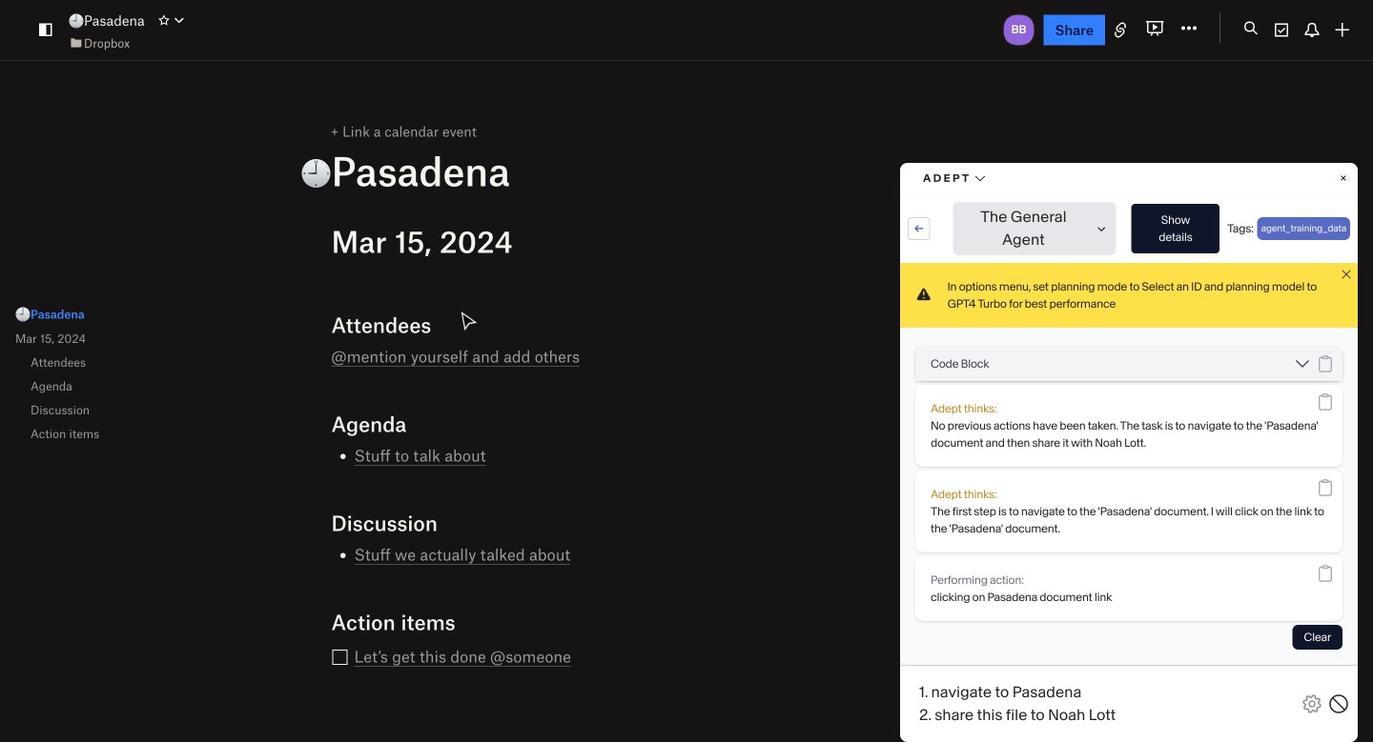 Task type: locate. For each thing, give the bounding box(es) containing it.
heading
[[301, 146, 1042, 195]]

navigation
[[0, 283, 281, 466]]

nine o'clock image
[[15, 307, 31, 322]]

close image
[[1299, 565, 1322, 588]]

overlay image
[[1299, 565, 1322, 588]]



Task type: describe. For each thing, give the bounding box(es) containing it.
nine o'clock image
[[69, 13, 84, 29]]



Task type: vqa. For each thing, say whether or not it's contained in the screenshot.
navigation
yes



